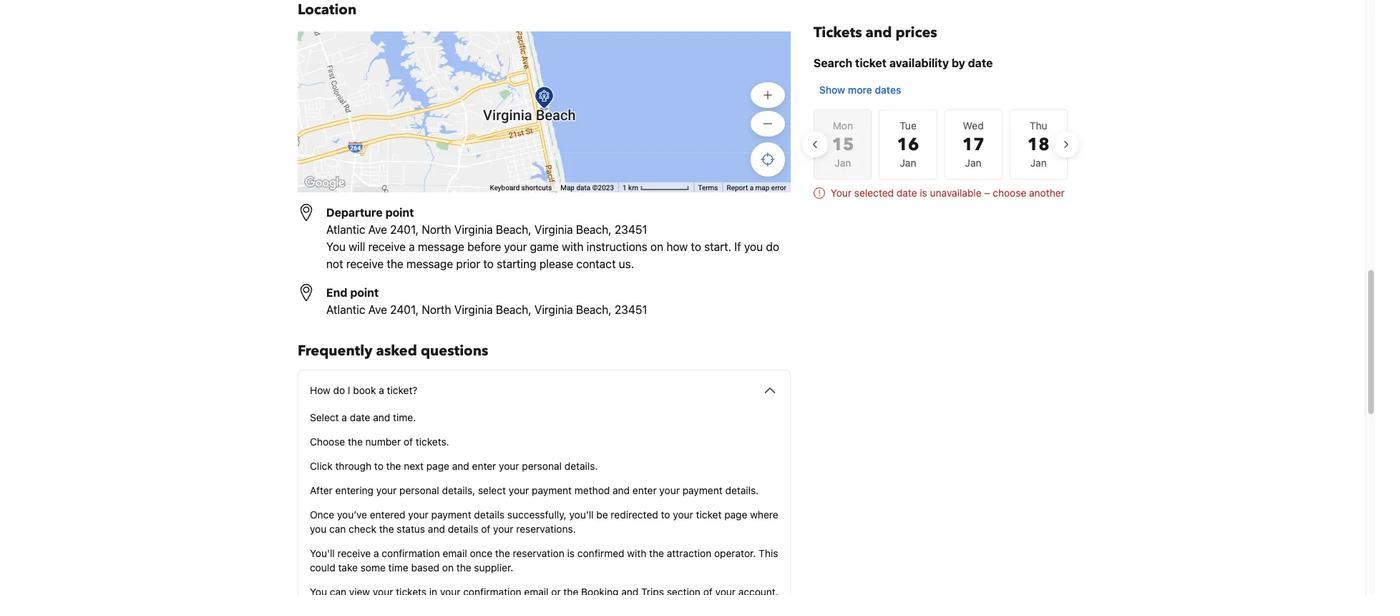 Task type: vqa. For each thing, say whether or not it's contained in the screenshot.
You'll be met on arrival and taken to your vehicle. The driver will track your flight, so they'll be waiting if it's delayed
no



Task type: describe. For each thing, give the bounding box(es) containing it.
how do i book a ticket? element
[[310, 399, 779, 596]]

data
[[577, 184, 591, 192]]

take
[[338, 562, 358, 574]]

after entering your personal details, select your payment method and enter your payment details.
[[310, 485, 759, 497]]

asked
[[376, 341, 417, 361]]

how do i book a ticket? button
[[310, 382, 779, 399]]

start.
[[704, 240, 732, 254]]

through
[[335, 461, 372, 472]]

details,
[[442, 485, 475, 497]]

date for time.
[[350, 412, 370, 424]]

you'll
[[569, 509, 594, 521]]

how
[[667, 240, 688, 254]]

0 vertical spatial details
[[474, 509, 505, 521]]

select a date and time.
[[310, 412, 416, 424]]

1 vertical spatial details
[[448, 524, 478, 535]]

beach, down starting
[[496, 303, 532, 317]]

select
[[310, 412, 339, 424]]

by
[[952, 56, 965, 70]]

before
[[468, 240, 501, 254]]

virginia up before at left
[[454, 223, 493, 237]]

receive inside you'll receive a confirmation email once the reservation is confirmed with the attraction operator. this could take some time based on the supplier.
[[338, 548, 371, 560]]

how do i book a ticket?
[[310, 385, 418, 397]]

click
[[310, 461, 333, 472]]

will
[[349, 240, 365, 254]]

google image
[[301, 174, 349, 193]]

with inside the "departure point atlantic ave 2401, north virginia beach, virginia beach, 23451 you will receive a message before your game with instructions on how to start. if you do not receive the message prior to starting please contact us."
[[562, 240, 584, 254]]

operator.
[[714, 548, 756, 560]]

23451 for departure point atlantic ave 2401, north virginia beach, virginia beach, 23451 you will receive a message before your game with instructions on how to start. if you do not receive the message prior to starting please contact us.
[[615, 223, 647, 237]]

report a map error
[[727, 184, 787, 192]]

on inside you'll receive a confirmation email once the reservation is confirmed with the attraction operator. this could take some time based on the supplier.
[[442, 562, 454, 574]]

a inside the "departure point atlantic ave 2401, north virginia beach, virginia beach, 23451 you will receive a message before your game with instructions on how to start. if you do not receive the message prior to starting please contact us."
[[409, 240, 415, 254]]

1 vertical spatial enter
[[633, 485, 657, 497]]

beach, up before at left
[[496, 223, 532, 237]]

if
[[735, 240, 741, 254]]

to right how
[[691, 240, 701, 254]]

to down choose the number of tickets.
[[374, 461, 384, 472]]

jan for 17
[[965, 157, 982, 169]]

a left "map"
[[750, 184, 754, 192]]

report a map error link
[[727, 184, 787, 192]]

tickets
[[814, 23, 862, 43]]

unavailable
[[930, 187, 982, 199]]

search ticket availability by date
[[814, 56, 993, 70]]

your inside the "departure point atlantic ave 2401, north virginia beach, virginia beach, 23451 you will receive a message before your game with instructions on how to start. if you do not receive the message prior to starting please contact us."
[[504, 240, 527, 254]]

keyboard
[[490, 184, 520, 192]]

2401, for end
[[390, 303, 419, 317]]

once
[[310, 509, 334, 521]]

23451 for end point atlantic ave 2401, north virginia beach, virginia beach, 23451
[[615, 303, 647, 317]]

ave for departure
[[368, 223, 387, 237]]

mon 15 jan
[[832, 120, 854, 169]]

thu 18 jan
[[1028, 120, 1050, 169]]

departure
[[326, 206, 383, 219]]

terms
[[698, 184, 718, 192]]

17
[[962, 133, 985, 156]]

select
[[478, 485, 506, 497]]

next
[[404, 461, 424, 472]]

map
[[561, 184, 575, 192]]

beach, up instructions
[[576, 223, 612, 237]]

this
[[759, 548, 778, 560]]

and left prices
[[866, 23, 892, 43]]

more
[[848, 84, 872, 96]]

©2023
[[592, 184, 614, 192]]

point for departure
[[385, 206, 414, 219]]

show
[[819, 84, 845, 96]]

region containing 15
[[802, 103, 1079, 186]]

do inside the "departure point atlantic ave 2401, north virginia beach, virginia beach, 23451 you will receive a message before your game with instructions on how to start. if you do not receive the message prior to starting please contact us."
[[766, 240, 779, 254]]

the left attraction
[[649, 548, 664, 560]]

where
[[750, 509, 779, 521]]

time
[[388, 562, 409, 574]]

your
[[831, 187, 852, 199]]

starting
[[497, 257, 537, 271]]

check
[[349, 524, 376, 535]]

0 vertical spatial details.
[[565, 461, 598, 472]]

show more dates
[[819, 84, 901, 96]]

1 vertical spatial message
[[407, 257, 453, 271]]

mon
[[833, 120, 853, 132]]

wed
[[963, 120, 984, 132]]

please
[[540, 257, 573, 271]]

to inside 'once you've entered your payment details successfully, you'll be redirected to your ticket page where you can check the status and details of your reservations.'
[[661, 509, 670, 521]]

end
[[326, 286, 347, 300]]

based
[[411, 562, 440, 574]]

0 vertical spatial receive
[[368, 240, 406, 254]]

1 horizontal spatial details.
[[725, 485, 759, 497]]

payment inside 'once you've entered your payment details successfully, you'll be redirected to your ticket page where you can check the status and details of your reservations.'
[[431, 509, 471, 521]]

frequently asked questions
[[298, 341, 488, 361]]

tickets.
[[416, 436, 449, 448]]

time.
[[393, 412, 416, 424]]

atlantic for departure
[[326, 223, 365, 237]]

0 horizontal spatial enter
[[472, 461, 496, 472]]

be
[[596, 509, 608, 521]]

ave for end
[[368, 303, 387, 317]]

wed 17 jan
[[962, 120, 985, 169]]

0 vertical spatial message
[[418, 240, 465, 254]]

1 horizontal spatial is
[[920, 187, 928, 199]]

number
[[366, 436, 401, 448]]

entered
[[370, 509, 406, 521]]

north for end
[[422, 303, 451, 317]]

instructions
[[587, 240, 648, 254]]

location
[[298, 0, 357, 20]]

the up supplier.
[[495, 548, 510, 560]]

the inside the "departure point atlantic ave 2401, north virginia beach, virginia beach, 23451 you will receive a message before your game with instructions on how to start. if you do not receive the message prior to starting please contact us."
[[387, 257, 404, 271]]

ticket inside 'once you've entered your payment details successfully, you'll be redirected to your ticket page where you can check the status and details of your reservations.'
[[696, 509, 722, 521]]

you inside 'once you've entered your payment details successfully, you'll be redirected to your ticket page where you can check the status and details of your reservations.'
[[310, 524, 327, 535]]

16
[[897, 133, 919, 156]]

not
[[326, 257, 343, 271]]

–
[[985, 187, 990, 199]]

1 km
[[623, 184, 640, 192]]

supplier.
[[474, 562, 513, 574]]

error
[[771, 184, 787, 192]]

method
[[575, 485, 610, 497]]



Task type: locate. For each thing, give the bounding box(es) containing it.
1 vertical spatial is
[[567, 548, 575, 560]]

0 horizontal spatial on
[[442, 562, 454, 574]]

do inside dropdown button
[[333, 385, 345, 397]]

after
[[310, 485, 333, 497]]

you inside the "departure point atlantic ave 2401, north virginia beach, virginia beach, 23451 you will receive a message before your game with instructions on how to start. if you do not receive the message prior to starting please contact us."
[[744, 240, 763, 254]]

atlantic down end on the left of the page
[[326, 303, 365, 317]]

0 vertical spatial is
[[920, 187, 928, 199]]

terms link
[[698, 184, 718, 192]]

details. up method
[[565, 461, 598, 472]]

with right confirmed
[[627, 548, 647, 560]]

jan inside wed 17 jan
[[965, 157, 982, 169]]

1 vertical spatial page
[[725, 509, 748, 521]]

0 horizontal spatial of
[[404, 436, 413, 448]]

i
[[348, 385, 350, 397]]

0 horizontal spatial date
[[350, 412, 370, 424]]

report
[[727, 184, 748, 192]]

keyboard shortcuts
[[490, 184, 552, 192]]

enter
[[472, 461, 496, 472], [633, 485, 657, 497]]

date inside the how do i book a ticket? element
[[350, 412, 370, 424]]

payment up attraction
[[683, 485, 723, 497]]

do
[[766, 240, 779, 254], [333, 385, 345, 397]]

message up prior
[[418, 240, 465, 254]]

1 horizontal spatial enter
[[633, 485, 657, 497]]

how
[[310, 385, 331, 397]]

a right select
[[342, 412, 347, 424]]

1 vertical spatial ave
[[368, 303, 387, 317]]

1 23451 from the top
[[615, 223, 647, 237]]

2 horizontal spatial date
[[968, 56, 993, 70]]

search
[[814, 56, 853, 70]]

ticket up 'show more dates'
[[855, 56, 887, 70]]

you've
[[337, 509, 367, 521]]

you
[[744, 240, 763, 254], [310, 524, 327, 535]]

to down before at left
[[483, 257, 494, 271]]

2 vertical spatial date
[[350, 412, 370, 424]]

atlantic down departure
[[326, 223, 365, 237]]

0 horizontal spatial personal
[[400, 485, 439, 497]]

you right if
[[744, 240, 763, 254]]

north inside the "departure point atlantic ave 2401, north virginia beach, virginia beach, 23451 you will receive a message before your game with instructions on how to start. if you do not receive the message prior to starting please contact us."
[[422, 223, 451, 237]]

choose
[[310, 436, 345, 448]]

the down entered
[[379, 524, 394, 535]]

1 horizontal spatial you
[[744, 240, 763, 254]]

us.
[[619, 257, 634, 271]]

0 vertical spatial personal
[[522, 461, 562, 472]]

receive down will
[[346, 257, 384, 271]]

frequently
[[298, 341, 373, 361]]

date right by
[[968, 56, 993, 70]]

2 atlantic from the top
[[326, 303, 365, 317]]

2 23451 from the top
[[615, 303, 647, 317]]

availability
[[890, 56, 949, 70]]

0 vertical spatial atlantic
[[326, 223, 365, 237]]

0 vertical spatial 23451
[[615, 223, 647, 237]]

on down email at the left of page
[[442, 562, 454, 574]]

payment down "details,"
[[431, 509, 471, 521]]

23451 inside the "departure point atlantic ave 2401, north virginia beach, virginia beach, 23451 you will receive a message before your game with instructions on how to start. if you do not receive the message prior to starting please contact us."
[[615, 223, 647, 237]]

redirected
[[611, 509, 658, 521]]

message left prior
[[407, 257, 453, 271]]

details down select
[[474, 509, 505, 521]]

and right status at the left bottom of page
[[428, 524, 445, 535]]

could
[[310, 562, 335, 574]]

prior
[[456, 257, 480, 271]]

ave inside the "departure point atlantic ave 2401, north virginia beach, virginia beach, 23451 you will receive a message before your game with instructions on how to start. if you do not receive the message prior to starting please contact us."
[[368, 223, 387, 237]]

details. up "where"
[[725, 485, 759, 497]]

virginia
[[454, 223, 493, 237], [535, 223, 573, 237], [454, 303, 493, 317], [535, 303, 573, 317]]

0 horizontal spatial do
[[333, 385, 345, 397]]

0 vertical spatial point
[[385, 206, 414, 219]]

4 jan from the left
[[1031, 157, 1047, 169]]

23451 up instructions
[[615, 223, 647, 237]]

prices
[[896, 23, 938, 43]]

1 horizontal spatial payment
[[532, 485, 572, 497]]

0 vertical spatial date
[[968, 56, 993, 70]]

1 vertical spatial do
[[333, 385, 345, 397]]

date for unavailable
[[897, 187, 917, 199]]

with inside you'll receive a confirmation email once the reservation is confirmed with the attraction operator. this could take some time based on the supplier.
[[627, 548, 647, 560]]

departure point atlantic ave 2401, north virginia beach, virginia beach, 23451 you will receive a message before your game with instructions on how to start. if you do not receive the message prior to starting please contact us.
[[326, 206, 779, 271]]

a inside you'll receive a confirmation email once the reservation is confirmed with the attraction operator. this could take some time based on the supplier.
[[374, 548, 379, 560]]

you'll receive a confirmation email once the reservation is confirmed with the attraction operator. this could take some time based on the supplier.
[[310, 548, 778, 574]]

a right will
[[409, 240, 415, 254]]

region
[[802, 103, 1079, 186]]

date down how do i book a ticket?
[[350, 412, 370, 424]]

click through to the next page and enter your personal details.
[[310, 461, 598, 472]]

a inside how do i book a ticket? dropdown button
[[379, 385, 384, 397]]

on
[[651, 240, 664, 254], [442, 562, 454, 574]]

shortcuts
[[522, 184, 552, 192]]

details up email at the left of page
[[448, 524, 478, 535]]

and up redirected
[[613, 485, 630, 497]]

1 horizontal spatial point
[[385, 206, 414, 219]]

point right end on the left of the page
[[350, 286, 379, 300]]

1 vertical spatial ticket
[[696, 509, 722, 521]]

choose
[[993, 187, 1027, 199]]

page inside 'once you've entered your payment details successfully, you'll be redirected to your ticket page where you can check the status and details of your reservations.'
[[725, 509, 748, 521]]

page right next
[[426, 461, 449, 472]]

1 jan from the left
[[835, 157, 851, 169]]

is left the unavailable
[[920, 187, 928, 199]]

can
[[329, 524, 346, 535]]

atlantic inside the "departure point atlantic ave 2401, north virginia beach, virginia beach, 23451 you will receive a message before your game with instructions on how to start. if you do not receive the message prior to starting please contact us."
[[326, 223, 365, 237]]

personal up after entering your personal details, select your payment method and enter your payment details.
[[522, 461, 562, 472]]

1 horizontal spatial with
[[627, 548, 647, 560]]

km
[[629, 184, 638, 192]]

beach, down the contact
[[576, 303, 612, 317]]

of
[[404, 436, 413, 448], [481, 524, 490, 535]]

receive right will
[[368, 240, 406, 254]]

ave up frequently asked questions
[[368, 303, 387, 317]]

to right redirected
[[661, 509, 670, 521]]

0 vertical spatial page
[[426, 461, 449, 472]]

0 vertical spatial you
[[744, 240, 763, 254]]

point inside 'end point atlantic ave 2401, north virginia beach, virginia beach, 23451'
[[350, 286, 379, 300]]

the left next
[[386, 461, 401, 472]]

point inside the "departure point atlantic ave 2401, north virginia beach, virginia beach, 23451 you will receive a message before your game with instructions on how to start. if you do not receive the message prior to starting please contact us."
[[385, 206, 414, 219]]

1 vertical spatial 2401,
[[390, 303, 419, 317]]

thu
[[1030, 120, 1048, 132]]

the inside 'once you've entered your payment details successfully, you'll be redirected to your ticket page where you can check the status and details of your reservations.'
[[379, 524, 394, 535]]

1 horizontal spatial on
[[651, 240, 664, 254]]

1 vertical spatial on
[[442, 562, 454, 574]]

1 horizontal spatial date
[[897, 187, 917, 199]]

map region
[[153, 0, 886, 336]]

the down email at the left of page
[[457, 562, 471, 574]]

jan inside "tue 16 jan"
[[900, 157, 917, 169]]

with up the please
[[562, 240, 584, 254]]

selected
[[855, 187, 894, 199]]

0 horizontal spatial is
[[567, 548, 575, 560]]

0 horizontal spatial page
[[426, 461, 449, 472]]

2401, for departure
[[390, 223, 419, 237]]

0 vertical spatial of
[[404, 436, 413, 448]]

0 vertical spatial north
[[422, 223, 451, 237]]

and inside 'once you've entered your payment details successfully, you'll be redirected to your ticket page where you can check the status and details of your reservations.'
[[428, 524, 445, 535]]

receive up take on the bottom
[[338, 548, 371, 560]]

reservations.
[[516, 524, 576, 535]]

ticket?
[[387, 385, 418, 397]]

1 vertical spatial you
[[310, 524, 327, 535]]

do right if
[[766, 240, 779, 254]]

personal down next
[[400, 485, 439, 497]]

jan down 18
[[1031, 157, 1047, 169]]

page left "where"
[[725, 509, 748, 521]]

23451 down 'us.'
[[615, 303, 647, 317]]

1 horizontal spatial of
[[481, 524, 490, 535]]

confirmed
[[578, 548, 625, 560]]

confirmation
[[382, 548, 440, 560]]

1
[[623, 184, 627, 192]]

23451 inside 'end point atlantic ave 2401, north virginia beach, virginia beach, 23451'
[[615, 303, 647, 317]]

2 vertical spatial receive
[[338, 548, 371, 560]]

1 km button
[[618, 183, 694, 193]]

and left time.
[[373, 412, 390, 424]]

date right selected
[[897, 187, 917, 199]]

2401, inside 'end point atlantic ave 2401, north virginia beach, virginia beach, 23451'
[[390, 303, 419, 317]]

0 horizontal spatial you
[[310, 524, 327, 535]]

of left tickets.
[[404, 436, 413, 448]]

you
[[326, 240, 346, 254]]

1 vertical spatial date
[[897, 187, 917, 199]]

jan down 15
[[835, 157, 851, 169]]

the up through
[[348, 436, 363, 448]]

0 vertical spatial with
[[562, 240, 584, 254]]

1 vertical spatial details.
[[725, 485, 759, 497]]

receive
[[368, 240, 406, 254], [346, 257, 384, 271], [338, 548, 371, 560]]

0 horizontal spatial ticket
[[696, 509, 722, 521]]

1 atlantic from the top
[[326, 223, 365, 237]]

jan for 16
[[900, 157, 917, 169]]

tue 16 jan
[[897, 120, 919, 169]]

0 horizontal spatial point
[[350, 286, 379, 300]]

entering
[[335, 485, 374, 497]]

contact
[[576, 257, 616, 271]]

0 horizontal spatial payment
[[431, 509, 471, 521]]

your selected date is unavailable – choose another
[[831, 187, 1065, 199]]

point right departure
[[385, 206, 414, 219]]

1 vertical spatial 23451
[[615, 303, 647, 317]]

1 2401, from the top
[[390, 223, 419, 237]]

attraction
[[667, 548, 712, 560]]

2401, inside the "departure point atlantic ave 2401, north virginia beach, virginia beach, 23451 you will receive a message before your game with instructions on how to start. if you do not receive the message prior to starting please contact us."
[[390, 223, 419, 237]]

is inside you'll receive a confirmation email once the reservation is confirmed with the attraction operator. this could take some time based on the supplier.
[[567, 548, 575, 560]]

book
[[353, 385, 376, 397]]

you'll
[[310, 548, 335, 560]]

questions
[[421, 341, 488, 361]]

end point atlantic ave 2401, north virginia beach, virginia beach, 23451
[[326, 286, 647, 317]]

1 vertical spatial receive
[[346, 257, 384, 271]]

a up some
[[374, 548, 379, 560]]

0 vertical spatial on
[[651, 240, 664, 254]]

1 vertical spatial of
[[481, 524, 490, 535]]

choose the number of tickets.
[[310, 436, 449, 448]]

email
[[443, 548, 467, 560]]

you down once
[[310, 524, 327, 535]]

1 horizontal spatial page
[[725, 509, 748, 521]]

jan down 17
[[965, 157, 982, 169]]

1 horizontal spatial personal
[[522, 461, 562, 472]]

on inside the "departure point atlantic ave 2401, north virginia beach, virginia beach, 23451 you will receive a message before your game with instructions on how to start. if you do not receive the message prior to starting please contact us."
[[651, 240, 664, 254]]

ave inside 'end point atlantic ave 2401, north virginia beach, virginia beach, 23451'
[[368, 303, 387, 317]]

2 horizontal spatial payment
[[683, 485, 723, 497]]

0 vertical spatial ave
[[368, 223, 387, 237]]

ticket up attraction
[[696, 509, 722, 521]]

of inside 'once you've entered your payment details successfully, you'll be redirected to your ticket page where you can check the status and details of your reservations.'
[[481, 524, 490, 535]]

18
[[1028, 133, 1050, 156]]

1 north from the top
[[422, 223, 451, 237]]

north inside 'end point atlantic ave 2401, north virginia beach, virginia beach, 23451'
[[422, 303, 451, 317]]

atlantic for end
[[326, 303, 365, 317]]

and up "details,"
[[452, 461, 469, 472]]

virginia up the 'game'
[[535, 223, 573, 237]]

jan down 16
[[900, 157, 917, 169]]

virginia down the please
[[535, 303, 573, 317]]

enter up redirected
[[633, 485, 657, 497]]

show more dates button
[[814, 77, 907, 103]]

1 vertical spatial point
[[350, 286, 379, 300]]

0 vertical spatial 2401,
[[390, 223, 419, 237]]

1 ave from the top
[[368, 223, 387, 237]]

dates
[[875, 84, 901, 96]]

atlantic inside 'end point atlantic ave 2401, north virginia beach, virginia beach, 23451'
[[326, 303, 365, 317]]

3 jan from the left
[[965, 157, 982, 169]]

north for departure
[[422, 223, 451, 237]]

15
[[832, 133, 854, 156]]

and
[[866, 23, 892, 43], [373, 412, 390, 424], [452, 461, 469, 472], [613, 485, 630, 497], [428, 524, 445, 535]]

another
[[1029, 187, 1065, 199]]

1 vertical spatial north
[[422, 303, 451, 317]]

1 vertical spatial atlantic
[[326, 303, 365, 317]]

once you've entered your payment details successfully, you'll be redirected to your ticket page where you can check the status and details of your reservations.
[[310, 509, 779, 535]]

jan inside thu 18 jan
[[1031, 157, 1047, 169]]

jan for 15
[[835, 157, 851, 169]]

on left how
[[651, 240, 664, 254]]

status
[[397, 524, 425, 535]]

1 horizontal spatial do
[[766, 240, 779, 254]]

the right not on the top
[[387, 257, 404, 271]]

2 ave from the top
[[368, 303, 387, 317]]

ave down departure
[[368, 223, 387, 237]]

0 vertical spatial ticket
[[855, 56, 887, 70]]

point for end
[[350, 286, 379, 300]]

once
[[470, 548, 493, 560]]

0 vertical spatial enter
[[472, 461, 496, 472]]

page
[[426, 461, 449, 472], [725, 509, 748, 521]]

ticket
[[855, 56, 887, 70], [696, 509, 722, 521]]

0 horizontal spatial with
[[562, 240, 584, 254]]

reservation
[[513, 548, 565, 560]]

some
[[361, 562, 386, 574]]

0 vertical spatial do
[[766, 240, 779, 254]]

enter up select
[[472, 461, 496, 472]]

1 vertical spatial personal
[[400, 485, 439, 497]]

2 north from the top
[[422, 303, 451, 317]]

point
[[385, 206, 414, 219], [350, 286, 379, 300]]

map data ©2023
[[561, 184, 614, 192]]

of up the once
[[481, 524, 490, 535]]

2 2401, from the top
[[390, 303, 419, 317]]

keyboard shortcuts button
[[490, 183, 552, 193]]

1 horizontal spatial ticket
[[855, 56, 887, 70]]

2401,
[[390, 223, 419, 237], [390, 303, 419, 317]]

jan
[[835, 157, 851, 169], [900, 157, 917, 169], [965, 157, 982, 169], [1031, 157, 1047, 169]]

map
[[756, 184, 770, 192]]

is left confirmed
[[567, 548, 575, 560]]

virginia up questions
[[454, 303, 493, 317]]

0 horizontal spatial details.
[[565, 461, 598, 472]]

1 vertical spatial with
[[627, 548, 647, 560]]

do left the i
[[333, 385, 345, 397]]

jan for 18
[[1031, 157, 1047, 169]]

jan inside mon 15 jan
[[835, 157, 851, 169]]

tickets and prices
[[814, 23, 938, 43]]

a right book
[[379, 385, 384, 397]]

payment up successfully,
[[532, 485, 572, 497]]

2 jan from the left
[[900, 157, 917, 169]]

date
[[968, 56, 993, 70], [897, 187, 917, 199], [350, 412, 370, 424]]



